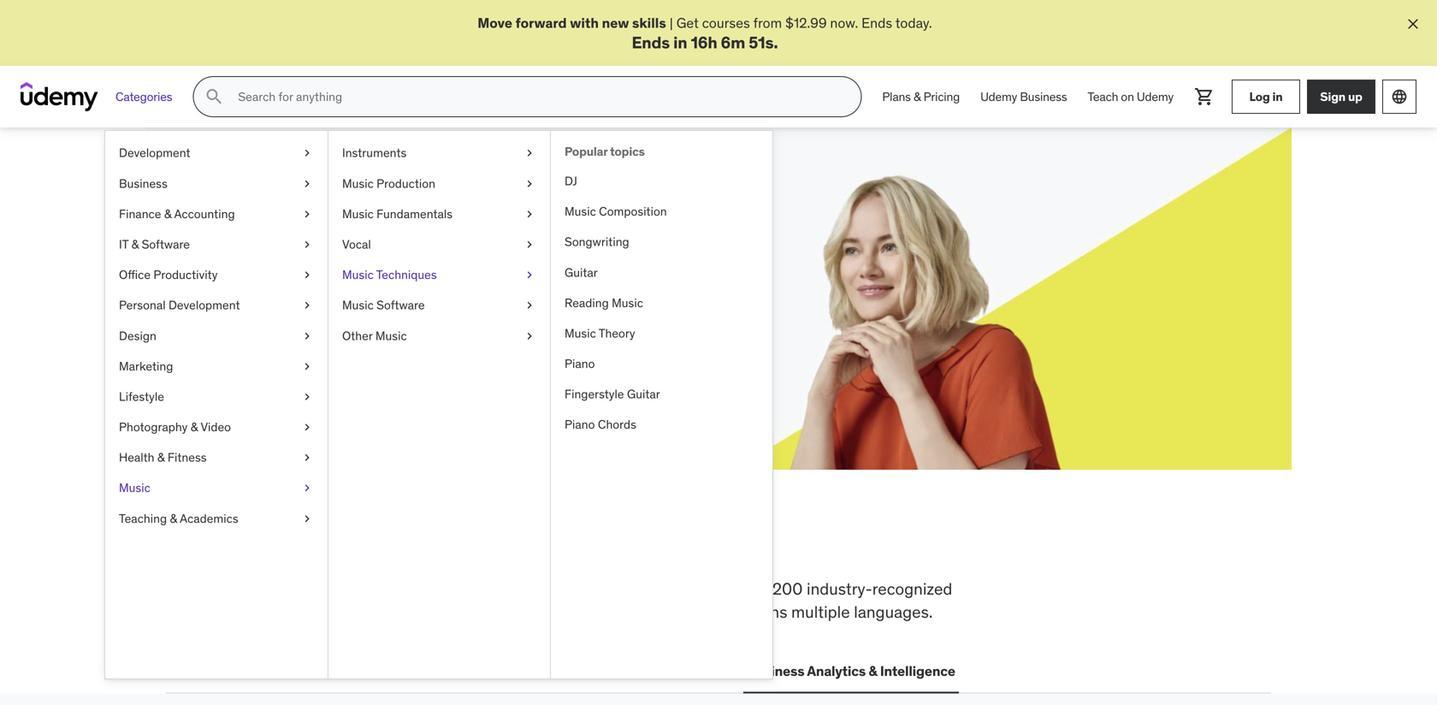 Task type: vqa. For each thing, say whether or not it's contained in the screenshot.
Canadian within "This course is designed for those who wish to find out if they qualify to apply for Canadian Permanent Residency via the Express Entry System and want to have a comprehensive understanding of the required documents and full process from start to finish. This course is designed for those who want all of the information relating to Express Entry in one place with an easy to follow layout of the system and immigration process. This course is not designed for those who wish to apply for a visit visa, work permit, study permit or Permanent Residency via the Family Class."
no



Task type: describe. For each thing, give the bounding box(es) containing it.
personal
[[119, 298, 166, 313]]

finance & accounting link
[[105, 199, 328, 229]]

skills inside covering critical workplace skills to technical topics, including prep content for over 200 industry-recognized certifications, our catalog supports well-rounded professional development and spans multiple languages.
[[366, 579, 403, 599]]

xsmall image for it & software
[[300, 236, 314, 253]]

1 horizontal spatial guitar
[[627, 387, 661, 402]]

up
[[1349, 89, 1363, 104]]

it & software
[[119, 237, 190, 252]]

0 horizontal spatial guitar
[[565, 265, 598, 280]]

1 vertical spatial skills
[[284, 522, 376, 567]]

including
[[547, 579, 613, 599]]

& for pricing
[[914, 89, 921, 104]]

for for workplace
[[714, 579, 734, 599]]

courses
[[702, 14, 750, 32]]

health
[[119, 450, 155, 465]]

& for software
[[131, 237, 139, 252]]

udemy business
[[981, 89, 1068, 104]]

skills for your future expand your potential with a course for as little as $12.99. sale ends today.
[[228, 202, 530, 281]]

rounded
[[458, 602, 518, 622]]

and
[[714, 602, 741, 622]]

future
[[422, 202, 505, 238]]

business for business analytics & intelligence
[[747, 662, 805, 680]]

personal development link
[[105, 290, 328, 321]]

for for your
[[448, 245, 465, 262]]

one
[[579, 522, 640, 567]]

music down music software
[[376, 328, 407, 343]]

xsmall image for photography & video
[[300, 419, 314, 436]]

fingerstyle guitar
[[565, 387, 661, 402]]

Search for anything text field
[[235, 82, 841, 111]]

photography
[[119, 419, 188, 435]]

lifestyle link
[[105, 382, 328, 412]]

songwriting link
[[551, 227, 773, 257]]

xsmall image for music software
[[523, 297, 537, 314]]

piano chords link
[[551, 410, 773, 440]]

categories
[[116, 89, 172, 104]]

it for it certifications
[[307, 662, 319, 680]]

productivity
[[154, 267, 218, 283]]

other
[[342, 328, 373, 343]]

a
[[393, 245, 401, 262]]

music for music production
[[342, 176, 374, 191]]

academics
[[180, 511, 239, 526]]

music theory link
[[551, 318, 773, 349]]

today. inside move forward with new skills | get courses from $12.99 now. ends today. ends in 16h 6m 51s .
[[896, 14, 933, 32]]

music fundamentals
[[342, 206, 453, 222]]

theory
[[599, 326, 636, 341]]

finance & accounting
[[119, 206, 235, 222]]

with inside skills for your future expand your potential with a course for as little as $12.99. sale ends today.
[[364, 245, 390, 262]]

design link
[[105, 321, 328, 351]]

2 horizontal spatial business
[[1021, 89, 1068, 104]]

1 vertical spatial software
[[377, 298, 425, 313]]

$12.99
[[786, 14, 827, 32]]

music techniques element
[[550, 131, 773, 679]]

xsmall image for personal development
[[300, 297, 314, 314]]

place
[[646, 522, 736, 567]]

marketing link
[[105, 351, 328, 382]]

communication button
[[621, 651, 730, 692]]

popular
[[565, 144, 608, 159]]

other music link
[[329, 321, 550, 351]]

categories button
[[105, 76, 183, 117]]

personal development
[[119, 298, 240, 313]]

office productivity
[[119, 267, 218, 283]]

& for academics
[[170, 511, 177, 526]]

on
[[1122, 89, 1135, 104]]

workplace
[[288, 579, 362, 599]]

instruments
[[342, 145, 407, 161]]

office productivity link
[[105, 260, 328, 290]]

music for music fundamentals
[[342, 206, 374, 222]]

well-
[[422, 602, 458, 622]]

teach
[[1088, 89, 1119, 104]]

udemy image
[[21, 82, 98, 111]]

music techniques
[[342, 267, 437, 283]]

instruments link
[[329, 138, 550, 168]]

plans
[[883, 89, 911, 104]]

analytics
[[807, 662, 866, 680]]

music composition
[[565, 204, 667, 219]]

teaching & academics
[[119, 511, 239, 526]]

to
[[406, 579, 421, 599]]

pricing
[[924, 89, 960, 104]]

reading
[[565, 295, 609, 311]]

ends
[[305, 264, 335, 281]]

industry-
[[807, 579, 873, 599]]

music production link
[[329, 168, 550, 199]]

business for business
[[119, 176, 168, 191]]

in inside 'link'
[[1273, 89, 1283, 104]]

|
[[670, 14, 673, 32]]

content
[[654, 579, 710, 599]]

skills
[[228, 202, 304, 238]]

songwriting
[[565, 234, 630, 250]]

now.
[[831, 14, 859, 32]]

sign up
[[1321, 89, 1363, 104]]

data
[[521, 662, 551, 680]]

photography & video link
[[105, 412, 328, 443]]

music up theory
[[612, 295, 644, 311]]

xsmall image for office productivity
[[300, 267, 314, 283]]

xsmall image for marketing
[[300, 358, 314, 375]]

& for fitness
[[157, 450, 165, 465]]

need
[[450, 522, 532, 567]]

topics
[[610, 144, 645, 159]]

development for personal
[[169, 298, 240, 313]]

in inside move forward with new skills | get courses from $12.99 now. ends today. ends in 16h 6m 51s .
[[674, 32, 688, 53]]

teaching
[[119, 511, 167, 526]]

you
[[382, 522, 444, 567]]

little
[[486, 245, 513, 262]]

from
[[754, 14, 782, 32]]

0 vertical spatial development
[[119, 145, 191, 161]]

music for music techniques
[[342, 267, 374, 283]]

xsmall image for business
[[300, 175, 314, 192]]

prep
[[617, 579, 650, 599]]

covering critical workplace skills to technical topics, including prep content for over 200 industry-recognized certifications, our catalog supports well-rounded professional development and spans multiple languages.
[[166, 579, 953, 622]]

all
[[166, 522, 216, 567]]

xsmall image for instruments
[[523, 145, 537, 162]]

today. inside skills for your future expand your potential with a course for as little as $12.99. sale ends today.
[[338, 264, 375, 281]]

dj
[[565, 173, 578, 189]]

xsmall image for teaching & academics
[[300, 510, 314, 527]]

xsmall image for design
[[300, 328, 314, 344]]



Task type: locate. For each thing, give the bounding box(es) containing it.
business
[[1021, 89, 1068, 104], [119, 176, 168, 191], [747, 662, 805, 680]]

0 vertical spatial in
[[674, 32, 688, 53]]

ends right now.
[[862, 14, 893, 32]]

over
[[738, 579, 769, 599]]

2 piano from the top
[[565, 417, 595, 432]]

xsmall image inside "it & software" link
[[300, 236, 314, 253]]

skills up supports
[[366, 579, 403, 599]]

it for it & software
[[119, 237, 129, 252]]

today.
[[896, 14, 933, 32], [338, 264, 375, 281]]

move
[[478, 14, 513, 32]]

1 horizontal spatial for
[[448, 245, 465, 262]]

guitar down piano "link"
[[627, 387, 661, 402]]

xsmall image
[[300, 145, 314, 162], [523, 145, 537, 162], [300, 175, 314, 192], [300, 236, 314, 253], [300, 267, 314, 283], [523, 297, 537, 314], [300, 328, 314, 344], [300, 389, 314, 405], [300, 449, 314, 466], [300, 510, 314, 527]]

1 horizontal spatial udemy
[[1137, 89, 1174, 104]]

business inside 'link'
[[119, 176, 168, 191]]

fundamentals
[[377, 206, 453, 222]]

data science button
[[517, 651, 608, 692]]

piano down fingerstyle
[[565, 417, 595, 432]]

as left little
[[469, 245, 482, 262]]

music theory
[[565, 326, 636, 341]]

professional
[[522, 602, 611, 622]]

xsmall image for music production
[[523, 175, 537, 192]]

& right plans
[[914, 89, 921, 104]]

0 horizontal spatial business
[[119, 176, 168, 191]]

all the skills you need in one place
[[166, 522, 736, 567]]

sign
[[1321, 89, 1346, 104]]

0 vertical spatial business
[[1021, 89, 1068, 104]]

music down health
[[119, 480, 150, 496]]

1 vertical spatial for
[[448, 245, 465, 262]]

multiple
[[792, 602, 851, 622]]

xsmall image for development
[[300, 145, 314, 162]]

it inside button
[[307, 662, 319, 680]]

2 horizontal spatial in
[[1273, 89, 1283, 104]]

music up other
[[342, 298, 374, 313]]

piano for piano
[[565, 356, 595, 372]]

as
[[469, 245, 482, 262], [516, 245, 530, 262]]

0 horizontal spatial your
[[277, 245, 303, 262]]

ends down |
[[632, 32, 670, 53]]

composition
[[599, 204, 667, 219]]

health & fitness
[[119, 450, 207, 465]]

software up the office productivity on the left top of page
[[142, 237, 190, 252]]

music down dj
[[565, 204, 596, 219]]

vocal link
[[329, 229, 550, 260]]

production
[[377, 176, 436, 191]]

music for music theory
[[565, 326, 596, 341]]

xsmall image inside development link
[[300, 145, 314, 162]]

1 horizontal spatial ends
[[862, 14, 893, 32]]

popular topics
[[565, 144, 645, 159]]

development inside button
[[201, 662, 287, 680]]

supports
[[354, 602, 418, 622]]

1 vertical spatial with
[[364, 245, 390, 262]]

xsmall image for finance & accounting
[[300, 206, 314, 223]]

for up "and"
[[714, 579, 734, 599]]

music for music composition
[[565, 204, 596, 219]]

certifications
[[322, 662, 409, 680]]

0 horizontal spatial today.
[[338, 264, 375, 281]]

0 vertical spatial it
[[119, 237, 129, 252]]

choose a language image
[[1392, 88, 1409, 105]]

get
[[677, 14, 699, 32]]

science
[[553, 662, 604, 680]]

teaching & academics link
[[105, 504, 328, 534]]

skills up workplace
[[284, 522, 376, 567]]

web development button
[[166, 651, 290, 692]]

development down categories dropdown button
[[119, 145, 191, 161]]

music up vocal
[[342, 206, 374, 222]]

music fundamentals link
[[329, 199, 550, 229]]

xsmall image inside personal development link
[[300, 297, 314, 314]]

udemy business link
[[971, 76, 1078, 117]]

for up potential
[[310, 202, 349, 238]]

2 vertical spatial business
[[747, 662, 805, 680]]

xsmall image for music techniques
[[523, 267, 537, 283]]

piano inside "link"
[[565, 417, 595, 432]]

today. right now.
[[896, 14, 933, 32]]

certifications,
[[166, 602, 265, 622]]

vocal
[[342, 237, 371, 252]]

with left 'new'
[[570, 14, 599, 32]]

& for accounting
[[164, 206, 172, 222]]

xsmall image for other music
[[523, 328, 537, 344]]

teach on udemy link
[[1078, 76, 1185, 117]]

xsmall image for music fundamentals
[[523, 206, 537, 223]]

1 horizontal spatial as
[[516, 245, 530, 262]]

music techniques link
[[329, 260, 550, 290]]

udemy right "pricing"
[[981, 89, 1018, 104]]

covering
[[166, 579, 231, 599]]

techniques
[[376, 267, 437, 283]]

skills left |
[[632, 14, 667, 32]]

music for music software
[[342, 298, 374, 313]]

guitar up reading
[[565, 265, 598, 280]]

business inside button
[[747, 662, 805, 680]]

1 as from the left
[[469, 245, 482, 262]]

music software
[[342, 298, 425, 313]]

.
[[774, 32, 778, 53]]

in down get
[[674, 32, 688, 53]]

0 vertical spatial guitar
[[565, 265, 598, 280]]

udemy right on
[[1137, 89, 1174, 104]]

1 vertical spatial development
[[169, 298, 240, 313]]

xsmall image inside office productivity link
[[300, 267, 314, 283]]

2 vertical spatial development
[[201, 662, 287, 680]]

forward
[[516, 14, 567, 32]]

ends
[[862, 14, 893, 32], [632, 32, 670, 53]]

xsmall image inside the music fundamentals link
[[523, 206, 537, 223]]

music production
[[342, 176, 436, 191]]

xsmall image for health & fitness
[[300, 449, 314, 466]]

finance
[[119, 206, 161, 222]]

our
[[269, 602, 292, 622]]

plans & pricing
[[883, 89, 960, 104]]

software down techniques
[[377, 298, 425, 313]]

0 vertical spatial today.
[[896, 14, 933, 32]]

in right log
[[1273, 89, 1283, 104]]

it certifications
[[307, 662, 409, 680]]

in up 'including'
[[539, 522, 572, 567]]

0 horizontal spatial in
[[539, 522, 572, 567]]

2 vertical spatial for
[[714, 579, 734, 599]]

xsmall image inside business 'link'
[[300, 175, 314, 192]]

skills inside move forward with new skills | get courses from $12.99 now. ends today. ends in 16h 6m 51s .
[[632, 14, 667, 32]]

development
[[615, 602, 710, 622]]

0 horizontal spatial with
[[364, 245, 390, 262]]

0 vertical spatial for
[[310, 202, 349, 238]]

200
[[773, 579, 803, 599]]

&
[[914, 89, 921, 104], [164, 206, 172, 222], [131, 237, 139, 252], [191, 419, 198, 435], [157, 450, 165, 465], [170, 511, 177, 526], [869, 662, 878, 680]]

& inside button
[[869, 662, 878, 680]]

shopping cart with 0 items image
[[1195, 87, 1215, 107]]

music software link
[[329, 290, 550, 321]]

xsmall image inside music techniques link
[[523, 267, 537, 283]]

1 vertical spatial your
[[277, 245, 303, 262]]

xsmall image
[[523, 175, 537, 192], [300, 206, 314, 223], [523, 206, 537, 223], [523, 236, 537, 253], [523, 267, 537, 283], [300, 297, 314, 314], [523, 328, 537, 344], [300, 358, 314, 375], [300, 419, 314, 436], [300, 480, 314, 497]]

xsmall image inside finance & accounting link
[[300, 206, 314, 223]]

development
[[119, 145, 191, 161], [169, 298, 240, 313], [201, 662, 287, 680]]

1 horizontal spatial software
[[377, 298, 425, 313]]

business analytics & intelligence
[[747, 662, 956, 680]]

it left certifications
[[307, 662, 319, 680]]

0 vertical spatial software
[[142, 237, 190, 252]]

move forward with new skills | get courses from $12.99 now. ends today. ends in 16h 6m 51s .
[[478, 14, 933, 53]]

2 as from the left
[[516, 245, 530, 262]]

piano inside "link"
[[565, 356, 595, 372]]

your up a
[[355, 202, 417, 238]]

2 vertical spatial in
[[539, 522, 572, 567]]

0 horizontal spatial udemy
[[981, 89, 1018, 104]]

xsmall image inside music link
[[300, 480, 314, 497]]

& left video
[[191, 419, 198, 435]]

development for web
[[201, 662, 287, 680]]

business up finance
[[119, 176, 168, 191]]

1 udemy from the left
[[981, 89, 1018, 104]]

1 vertical spatial guitar
[[627, 387, 661, 402]]

0 horizontal spatial as
[[469, 245, 482, 262]]

music down instruments
[[342, 176, 374, 191]]

for right course
[[448, 245, 465, 262]]

xsmall image inside the design link
[[300, 328, 314, 344]]

development right the web
[[201, 662, 287, 680]]

with left a
[[364, 245, 390, 262]]

today. down vocal
[[338, 264, 375, 281]]

development down office productivity link
[[169, 298, 240, 313]]

fitness
[[168, 450, 207, 465]]

xsmall image inside lifestyle link
[[300, 389, 314, 405]]

communication
[[625, 662, 726, 680]]

xsmall image inside music software link
[[523, 297, 537, 314]]

xsmall image inside "vocal" link
[[523, 236, 537, 253]]

your up "sale"
[[277, 245, 303, 262]]

recognized
[[873, 579, 953, 599]]

technical
[[425, 579, 491, 599]]

reading music link
[[551, 288, 773, 318]]

web development
[[169, 662, 287, 680]]

1 vertical spatial piano
[[565, 417, 595, 432]]

1 piano from the top
[[565, 356, 595, 372]]

dj link
[[551, 166, 773, 197]]

office
[[119, 267, 151, 283]]

0 horizontal spatial ends
[[632, 32, 670, 53]]

music down vocal
[[342, 267, 374, 283]]

& for video
[[191, 419, 198, 435]]

0 horizontal spatial it
[[119, 237, 129, 252]]

for inside covering critical workplace skills to technical topics, including prep content for over 200 industry-recognized certifications, our catalog supports well-rounded professional development and spans multiple languages.
[[714, 579, 734, 599]]

xsmall image inside health & fitness link
[[300, 449, 314, 466]]

1 horizontal spatial with
[[570, 14, 599, 32]]

1 horizontal spatial today.
[[896, 14, 933, 32]]

0 vertical spatial skills
[[632, 14, 667, 32]]

2 udemy from the left
[[1137, 89, 1174, 104]]

with inside move forward with new skills | get courses from $12.99 now. ends today. ends in 16h 6m 51s .
[[570, 14, 599, 32]]

sale
[[275, 264, 302, 281]]

log
[[1250, 89, 1271, 104]]

spans
[[745, 602, 788, 622]]

piano up fingerstyle
[[565, 356, 595, 372]]

languages.
[[854, 602, 933, 622]]

1 vertical spatial today.
[[338, 264, 375, 281]]

2 vertical spatial skills
[[366, 579, 403, 599]]

& right teaching
[[170, 511, 177, 526]]

1 horizontal spatial business
[[747, 662, 805, 680]]

1 vertical spatial it
[[307, 662, 319, 680]]

log in link
[[1233, 80, 1301, 114]]

close image
[[1405, 15, 1423, 33]]

xsmall image inside instruments link
[[523, 145, 537, 162]]

xsmall image for vocal
[[523, 236, 537, 253]]

xsmall image inside 'music production' link
[[523, 175, 537, 192]]

submit search image
[[204, 87, 225, 107]]

xsmall image for music
[[300, 480, 314, 497]]

0 horizontal spatial software
[[142, 237, 190, 252]]

music down reading
[[565, 326, 596, 341]]

& right analytics
[[869, 662, 878, 680]]

2 horizontal spatial for
[[714, 579, 734, 599]]

xsmall image for lifestyle
[[300, 389, 314, 405]]

0 horizontal spatial for
[[310, 202, 349, 238]]

1 vertical spatial business
[[119, 176, 168, 191]]

web
[[169, 662, 198, 680]]

business link
[[105, 168, 328, 199]]

0 vertical spatial your
[[355, 202, 417, 238]]

xsmall image inside "teaching & academics" link
[[300, 510, 314, 527]]

1 horizontal spatial your
[[355, 202, 417, 238]]

piano for piano chords
[[565, 417, 595, 432]]

0 vertical spatial piano
[[565, 356, 595, 372]]

& right finance
[[164, 206, 172, 222]]

fingerstyle guitar link
[[551, 379, 773, 410]]

log in
[[1250, 89, 1283, 104]]

guitar link
[[551, 257, 773, 288]]

marketing
[[119, 359, 173, 374]]

1 horizontal spatial it
[[307, 662, 319, 680]]

it up office
[[119, 237, 129, 252]]

chords
[[598, 417, 637, 432]]

it certifications button
[[304, 651, 412, 692]]

leadership button
[[426, 651, 503, 692]]

other music
[[342, 328, 407, 343]]

& right health
[[157, 450, 165, 465]]

piano chords
[[565, 417, 637, 432]]

sign up link
[[1308, 80, 1376, 114]]

business left teach on the top of the page
[[1021, 89, 1068, 104]]

as right little
[[516, 245, 530, 262]]

1 horizontal spatial in
[[674, 32, 688, 53]]

design
[[119, 328, 156, 343]]

0 vertical spatial with
[[570, 14, 599, 32]]

xsmall image inside marketing link
[[300, 358, 314, 375]]

xsmall image inside "photography & video" link
[[300, 419, 314, 436]]

business down spans
[[747, 662, 805, 680]]

xsmall image inside other music link
[[523, 328, 537, 344]]

& up office
[[131, 237, 139, 252]]

1 vertical spatial in
[[1273, 89, 1283, 104]]



